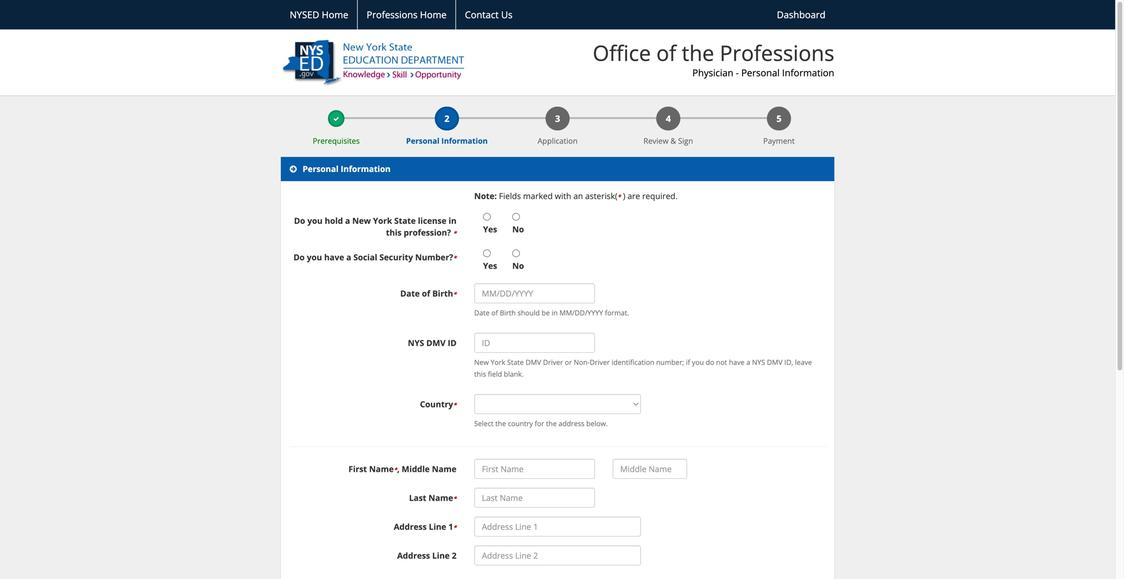 Task type: vqa. For each thing, say whether or not it's contained in the screenshot.


Task type: describe. For each thing, give the bounding box(es) containing it.
address line 2
[[397, 550, 457, 561]]

arrow circle right image
[[290, 165, 297, 173]]

date of birth *
[[401, 288, 457, 299]]

yes for do you hold a new york state license in this profession?
[[483, 224, 497, 235]]

you for have
[[307, 252, 322, 263]]

no radio for do you have a social security number?
[[513, 250, 520, 257]]

birth for date of birth should be in mm/dd/yyyy format.
[[500, 308, 516, 318]]

number?
[[415, 252, 453, 263]]

contact us
[[465, 8, 513, 21]]

do you hold a new york state license in this profession? *
[[294, 215, 457, 238]]

if
[[686, 358, 691, 367]]

nysed
[[290, 8, 320, 21]]

Yes radio
[[483, 250, 491, 257]]

do
[[706, 358, 715, 367]]

prerequisites link
[[281, 110, 392, 146]]

professions home link
[[357, 0, 456, 29]]

are
[[628, 190, 641, 202]]

nys dmv id
[[408, 337, 457, 349]]

note:
[[475, 190, 497, 202]]

middle
[[402, 464, 430, 475]]

state inside the do you hold a new york state license in this profession? *
[[395, 215, 416, 226]]

no for do you have a social security number?
[[513, 260, 524, 271]]

professions inside office of the professions physician - personal information
[[720, 38, 835, 67]]

address for address line 2
[[397, 550, 430, 561]]

1 horizontal spatial in
[[552, 308, 558, 318]]

new inside the do you hold a new york state license in this profession? *
[[352, 215, 371, 226]]

last name *
[[409, 492, 457, 504]]

birth for date of birth *
[[433, 288, 453, 299]]

an
[[574, 190, 583, 202]]

asterisk(
[[586, 190, 618, 202]]

physician
[[693, 66, 734, 79]]

nys inside new york state dmv driver or non-driver identification number; if you do not have a nys dmv id, leave this field blank.
[[753, 358, 766, 367]]

name right middle
[[432, 464, 457, 475]]

a inside new york state dmv driver or non-driver identification number; if you do not have a nys dmv id, leave this field blank.
[[747, 358, 751, 367]]

0 horizontal spatial information
[[341, 163, 391, 175]]

field
[[488, 370, 502, 379]]

personal inside office of the professions physician - personal information
[[742, 66, 780, 79]]

,
[[397, 464, 400, 475]]

date for date of birth should be in mm/dd/yyyy format.
[[475, 308, 490, 318]]

* inside first name * , middle name
[[394, 466, 397, 474]]

4
[[666, 113, 671, 125]]

1 vertical spatial information
[[442, 136, 488, 146]]

a for social
[[347, 252, 352, 263]]

1 driver from the left
[[543, 358, 563, 367]]

of for *
[[422, 288, 431, 299]]

required.
[[643, 190, 678, 202]]

profession?
[[404, 227, 451, 238]]

be
[[542, 308, 550, 318]]

* inside the do you hold a new york state license in this profession? *
[[453, 229, 457, 238]]

name for first
[[369, 464, 394, 475]]

2 driver from the left
[[590, 358, 610, 367]]

1
[[449, 521, 453, 532]]

hold
[[325, 215, 343, 226]]

review & sign
[[644, 136, 694, 146]]

us
[[502, 8, 513, 21]]

id,
[[785, 358, 794, 367]]

first
[[349, 464, 367, 475]]

mm/dd/yyyy
[[560, 308, 604, 318]]

&
[[671, 136, 677, 146]]

nysed home link
[[281, 0, 357, 29]]

date of birth should be in mm/dd/yyyy format.
[[475, 308, 630, 318]]

york inside new york state dmv driver or non-driver identification number; if you do not have a nys dmv id, leave this field blank.
[[491, 358, 506, 367]]

blank.
[[504, 370, 524, 379]]

note: fields marked with an asterisk( * ) are required.
[[475, 190, 678, 202]]

this inside new york state dmv driver or non-driver identification number; if you do not have a nys dmv id, leave this field blank.
[[475, 370, 486, 379]]

of for should
[[492, 308, 498, 318]]

home for professions home
[[420, 8, 447, 21]]

1 horizontal spatial dmv
[[526, 358, 542, 367]]

0 vertical spatial personal information
[[406, 136, 488, 146]]

2 vertical spatial personal
[[303, 163, 339, 175]]

marked
[[523, 190, 553, 202]]

office
[[593, 38, 651, 67]]

license
[[418, 215, 447, 226]]

-
[[736, 66, 739, 79]]

0 horizontal spatial 2
[[445, 113, 450, 125]]

prerequisites
[[313, 136, 360, 146]]

the inside office of the professions physician - personal information
[[682, 38, 715, 67]]

country *
[[420, 399, 457, 410]]

* inside address line 1 *
[[453, 524, 457, 532]]

1 vertical spatial personal information
[[303, 163, 391, 175]]

with
[[555, 190, 572, 202]]

country
[[420, 399, 453, 410]]

First Name text field
[[475, 459, 595, 479]]



Task type: locate. For each thing, give the bounding box(es) containing it.
1 horizontal spatial nys
[[753, 358, 766, 367]]

number;
[[657, 358, 685, 367]]

for
[[535, 419, 545, 428]]

a right not on the bottom right
[[747, 358, 751, 367]]

address line 1 *
[[394, 521, 457, 532]]

1 vertical spatial a
[[347, 252, 352, 263]]

0 vertical spatial birth
[[433, 288, 453, 299]]

yes down yes radio
[[483, 224, 497, 235]]

0 vertical spatial professions
[[367, 8, 418, 21]]

yes down yes option
[[483, 260, 497, 271]]

0 vertical spatial have
[[324, 252, 344, 263]]

dashboard
[[777, 8, 826, 21]]

birth
[[433, 288, 453, 299], [500, 308, 516, 318]]

of
[[657, 38, 677, 67], [422, 288, 431, 299], [492, 308, 498, 318]]

2 no from the top
[[513, 260, 524, 271]]

the right for
[[546, 419, 557, 428]]

0 horizontal spatial personal information
[[303, 163, 391, 175]]

0 vertical spatial new
[[352, 215, 371, 226]]

1 yes from the top
[[483, 224, 497, 235]]

1 vertical spatial have
[[729, 358, 745, 367]]

0 vertical spatial yes
[[483, 224, 497, 235]]

state up profession? on the top
[[395, 215, 416, 226]]

* inside date of birth *
[[453, 290, 457, 299]]

should
[[518, 308, 540, 318]]

nysed home
[[290, 8, 349, 21]]

1 vertical spatial do
[[294, 252, 305, 263]]

the left -
[[682, 38, 715, 67]]

1 horizontal spatial professions
[[720, 38, 835, 67]]

2 horizontal spatial personal
[[742, 66, 780, 79]]

check image
[[333, 116, 339, 122]]

0 horizontal spatial have
[[324, 252, 344, 263]]

new
[[352, 215, 371, 226], [475, 358, 489, 367]]

0 vertical spatial in
[[449, 215, 457, 226]]

1 horizontal spatial birth
[[500, 308, 516, 318]]

0 vertical spatial personal
[[742, 66, 780, 79]]

new right 'hold'
[[352, 215, 371, 226]]

1 vertical spatial professions
[[720, 38, 835, 67]]

0 vertical spatial this
[[386, 227, 402, 238]]

2 no radio from the top
[[513, 250, 520, 257]]

name right the "last"
[[429, 492, 453, 504]]

a inside the do you hold a new york state license in this profession? *
[[345, 215, 350, 226]]

2 vertical spatial information
[[341, 163, 391, 175]]

a for new
[[345, 215, 350, 226]]

yes for do you have a social security number?
[[483, 260, 497, 271]]

state up the blank.
[[507, 358, 524, 367]]

this
[[386, 227, 402, 238], [475, 370, 486, 379]]

birth left should
[[500, 308, 516, 318]]

no radio down fields
[[513, 213, 520, 221]]

address down address line 1 *
[[397, 550, 430, 561]]

address
[[394, 521, 427, 532], [397, 550, 430, 561]]

1 vertical spatial york
[[491, 358, 506, 367]]

a
[[345, 215, 350, 226], [347, 252, 352, 263], [747, 358, 751, 367]]

driver right the or
[[590, 358, 610, 367]]

date
[[401, 288, 420, 299], [475, 308, 490, 318]]

0 vertical spatial nys
[[408, 337, 424, 349]]

identification
[[612, 358, 655, 367]]

you inside new york state dmv driver or non-driver identification number; if you do not have a nys dmv id, leave this field blank.
[[692, 358, 704, 367]]

)
[[623, 190, 626, 202]]

of for professions
[[657, 38, 677, 67]]

address for address line 1 *
[[394, 521, 427, 532]]

payment
[[764, 136, 795, 146]]

1 vertical spatial of
[[422, 288, 431, 299]]

0 horizontal spatial the
[[496, 419, 506, 428]]

1 vertical spatial you
[[307, 252, 322, 263]]

country
[[508, 419, 533, 428]]

birth down number?
[[433, 288, 453, 299]]

2 horizontal spatial dmv
[[767, 358, 783, 367]]

1 vertical spatial date
[[475, 308, 490, 318]]

nys left id, at the right bottom of the page
[[753, 358, 766, 367]]

fields
[[499, 190, 521, 202]]

* inside note: fields marked with an asterisk( * ) are required.
[[618, 193, 621, 201]]

in right license
[[449, 215, 457, 226]]

you left social
[[307, 252, 322, 263]]

non-
[[574, 358, 590, 367]]

0 vertical spatial a
[[345, 215, 350, 226]]

do
[[294, 215, 305, 226], [294, 252, 305, 263]]

0 vertical spatial state
[[395, 215, 416, 226]]

in right be
[[552, 308, 558, 318]]

line left 1
[[429, 521, 447, 532]]

sign
[[679, 136, 694, 146]]

line for 2
[[433, 550, 450, 561]]

you left 'hold'
[[308, 215, 323, 226]]

york inside the do you hold a new york state license in this profession? *
[[373, 215, 392, 226]]

0 horizontal spatial birth
[[433, 288, 453, 299]]

1 vertical spatial birth
[[500, 308, 516, 318]]

leave
[[796, 358, 813, 367]]

1 no from the top
[[513, 224, 524, 235]]

1 horizontal spatial state
[[507, 358, 524, 367]]

0 vertical spatial information
[[783, 66, 835, 79]]

line
[[429, 521, 447, 532], [433, 550, 450, 561]]

1 vertical spatial yes
[[483, 260, 497, 271]]

1 vertical spatial personal
[[406, 136, 440, 146]]

0 horizontal spatial home
[[322, 8, 349, 21]]

dashboard link
[[769, 0, 835, 29]]

No radio
[[513, 213, 520, 221], [513, 250, 520, 257]]

select
[[475, 419, 494, 428]]

2 horizontal spatial information
[[783, 66, 835, 79]]

the right select
[[496, 419, 506, 428]]

information
[[783, 66, 835, 79], [442, 136, 488, 146], [341, 163, 391, 175]]

0 vertical spatial no radio
[[513, 213, 520, 221]]

do you have a social security number? *
[[294, 252, 457, 263]]

security
[[380, 252, 413, 263]]

0 vertical spatial do
[[294, 215, 305, 226]]

0 horizontal spatial dmv
[[427, 337, 446, 349]]

you right if
[[692, 358, 704, 367]]

0 vertical spatial date
[[401, 288, 420, 299]]

have inside new york state dmv driver or non-driver identification number; if you do not have a nys dmv id, leave this field blank.
[[729, 358, 745, 367]]

0 vertical spatial of
[[657, 38, 677, 67]]

0 horizontal spatial of
[[422, 288, 431, 299]]

a left social
[[347, 252, 352, 263]]

york up do you have a social security number? *
[[373, 215, 392, 226]]

not
[[717, 358, 728, 367]]

0 vertical spatial 2
[[445, 113, 450, 125]]

0 horizontal spatial date
[[401, 288, 420, 299]]

1 vertical spatial no
[[513, 260, 524, 271]]

2
[[445, 113, 450, 125], [452, 550, 457, 561]]

do inside the do you hold a new york state license in this profession? *
[[294, 215, 305, 226]]

social
[[354, 252, 378, 263]]

have right not on the bottom right
[[729, 358, 745, 367]]

in
[[449, 215, 457, 226], [552, 308, 558, 318]]

1 vertical spatial 2
[[452, 550, 457, 561]]

1 vertical spatial in
[[552, 308, 558, 318]]

below.
[[587, 419, 608, 428]]

1 horizontal spatial personal
[[406, 136, 440, 146]]

address down the "last"
[[394, 521, 427, 532]]

application
[[538, 136, 578, 146]]

dmv down nys dmv id 'text field'
[[526, 358, 542, 367]]

do for do you have a social security number?
[[294, 252, 305, 263]]

home
[[322, 8, 349, 21], [420, 8, 447, 21]]

0 horizontal spatial driver
[[543, 358, 563, 367]]

id
[[448, 337, 457, 349]]

this inside the do you hold a new york state license in this profession? *
[[386, 227, 402, 238]]

state
[[395, 215, 416, 226], [507, 358, 524, 367]]

office of the professions physician - personal information
[[593, 38, 835, 79]]

2 vertical spatial of
[[492, 308, 498, 318]]

0 vertical spatial york
[[373, 215, 392, 226]]

last
[[409, 492, 427, 504]]

Address Line 1 text field
[[475, 517, 641, 537]]

no for do you hold a new york state license in this profession?
[[513, 224, 524, 235]]

you
[[308, 215, 323, 226], [307, 252, 322, 263], [692, 358, 704, 367]]

*
[[618, 193, 621, 201], [453, 229, 457, 238], [453, 254, 457, 262], [453, 290, 457, 299], [453, 401, 457, 409], [394, 466, 397, 474], [453, 495, 457, 503], [453, 524, 457, 532]]

1 horizontal spatial home
[[420, 8, 447, 21]]

* inside last name *
[[453, 495, 457, 503]]

professions home
[[367, 8, 447, 21]]

date left should
[[475, 308, 490, 318]]

0 vertical spatial no
[[513, 224, 524, 235]]

you inside the do you hold a new york state license in this profession? *
[[308, 215, 323, 226]]

new inside new york state dmv driver or non-driver identification number; if you do not have a nys dmv id, leave this field blank.
[[475, 358, 489, 367]]

this left field
[[475, 370, 486, 379]]

you for hold
[[308, 215, 323, 226]]

1 vertical spatial nys
[[753, 358, 766, 367]]

* inside country *
[[453, 401, 457, 409]]

Middle Name text field
[[613, 459, 688, 479]]

have
[[324, 252, 344, 263], [729, 358, 745, 367]]

1 horizontal spatial driver
[[590, 358, 610, 367]]

professions
[[367, 8, 418, 21], [720, 38, 835, 67]]

nys left id
[[408, 337, 424, 349]]

Yes radio
[[483, 213, 491, 221]]

this up security
[[386, 227, 402, 238]]

* inside do you have a social security number? *
[[453, 254, 457, 262]]

0 vertical spatial line
[[429, 521, 447, 532]]

1 vertical spatial new
[[475, 358, 489, 367]]

1 vertical spatial line
[[433, 550, 450, 561]]

driver left the or
[[543, 358, 563, 367]]

dmv left id, at the right bottom of the page
[[767, 358, 783, 367]]

1 horizontal spatial the
[[546, 419, 557, 428]]

driver
[[543, 358, 563, 367], [590, 358, 610, 367]]

first name * , middle name
[[349, 464, 457, 475]]

1 horizontal spatial 2
[[452, 550, 457, 561]]

1 horizontal spatial date
[[475, 308, 490, 318]]

no radio right yes option
[[513, 250, 520, 257]]

of left should
[[492, 308, 498, 318]]

1 horizontal spatial york
[[491, 358, 506, 367]]

1 vertical spatial state
[[507, 358, 524, 367]]

name left ","
[[369, 464, 394, 475]]

2 vertical spatial you
[[692, 358, 704, 367]]

do for do you hold a new york state license in this profession?
[[294, 215, 305, 226]]

information inside office of the professions physician - personal information
[[783, 66, 835, 79]]

1 horizontal spatial this
[[475, 370, 486, 379]]

0 horizontal spatial professions
[[367, 8, 418, 21]]

have left social
[[324, 252, 344, 263]]

0 horizontal spatial nys
[[408, 337, 424, 349]]

0 horizontal spatial this
[[386, 227, 402, 238]]

1 horizontal spatial personal information
[[406, 136, 488, 146]]

2 vertical spatial a
[[747, 358, 751, 367]]

line for 1
[[429, 521, 447, 532]]

no radio for do you hold a new york state license in this profession?
[[513, 213, 520, 221]]

1 horizontal spatial of
[[492, 308, 498, 318]]

date for date of birth *
[[401, 288, 420, 299]]

1 home from the left
[[322, 8, 349, 21]]

Last Name text field
[[475, 488, 595, 508]]

review
[[644, 136, 669, 146]]

2 yes from the top
[[483, 260, 497, 271]]

dmv left id
[[427, 337, 446, 349]]

home right nysed
[[322, 8, 349, 21]]

of inside office of the professions physician - personal information
[[657, 38, 677, 67]]

Address Line 2 text field
[[475, 546, 641, 566]]

1 horizontal spatial have
[[729, 358, 745, 367]]

name for last
[[429, 492, 453, 504]]

format.
[[605, 308, 630, 318]]

the
[[682, 38, 715, 67], [496, 419, 506, 428], [546, 419, 557, 428]]

home for nysed home
[[322, 8, 349, 21]]

0 horizontal spatial in
[[449, 215, 457, 226]]

line down 1
[[433, 550, 450, 561]]

1 vertical spatial no radio
[[513, 250, 520, 257]]

new up field
[[475, 358, 489, 367]]

new york state dmv driver or non-driver identification number; if you do not have a nys dmv id, leave this field blank.
[[475, 358, 813, 379]]

of down number?
[[422, 288, 431, 299]]

address
[[559, 419, 585, 428]]

1 vertical spatial this
[[475, 370, 486, 379]]

contact us link
[[456, 0, 522, 29]]

2 horizontal spatial of
[[657, 38, 677, 67]]

date down security
[[401, 288, 420, 299]]

personal information
[[406, 136, 488, 146], [303, 163, 391, 175]]

no down fields
[[513, 224, 524, 235]]

a right 'hold'
[[345, 215, 350, 226]]

1 vertical spatial address
[[397, 550, 430, 561]]

nys
[[408, 337, 424, 349], [753, 358, 766, 367]]

0 horizontal spatial new
[[352, 215, 371, 226]]

NYS DMV ID text field
[[475, 333, 595, 353]]

no
[[513, 224, 524, 235], [513, 260, 524, 271]]

0 horizontal spatial york
[[373, 215, 392, 226]]

or
[[565, 358, 572, 367]]

0 horizontal spatial state
[[395, 215, 416, 226]]

1 horizontal spatial new
[[475, 358, 489, 367]]

of right "office"
[[657, 38, 677, 67]]

5
[[777, 113, 782, 125]]

yes
[[483, 224, 497, 235], [483, 260, 497, 271]]

no up mm/dd/yyyy text box
[[513, 260, 524, 271]]

in inside the do you hold a new york state license in this profession? *
[[449, 215, 457, 226]]

select the country for the address below.
[[475, 419, 608, 428]]

home left contact
[[420, 8, 447, 21]]

0 vertical spatial address
[[394, 521, 427, 532]]

0 vertical spatial you
[[308, 215, 323, 226]]

MM/DD/YYYY text field
[[475, 284, 595, 304]]

state inside new york state dmv driver or non-driver identification number; if you do not have a nys dmv id, leave this field blank.
[[507, 358, 524, 367]]

contact
[[465, 8, 499, 21]]

2 horizontal spatial the
[[682, 38, 715, 67]]

york up field
[[491, 358, 506, 367]]

0 horizontal spatial personal
[[303, 163, 339, 175]]

2 home from the left
[[420, 8, 447, 21]]

york
[[373, 215, 392, 226], [491, 358, 506, 367]]

name
[[369, 464, 394, 475], [432, 464, 457, 475], [429, 492, 453, 504]]

1 no radio from the top
[[513, 213, 520, 221]]

3
[[555, 113, 561, 125]]

1 horizontal spatial information
[[442, 136, 488, 146]]



